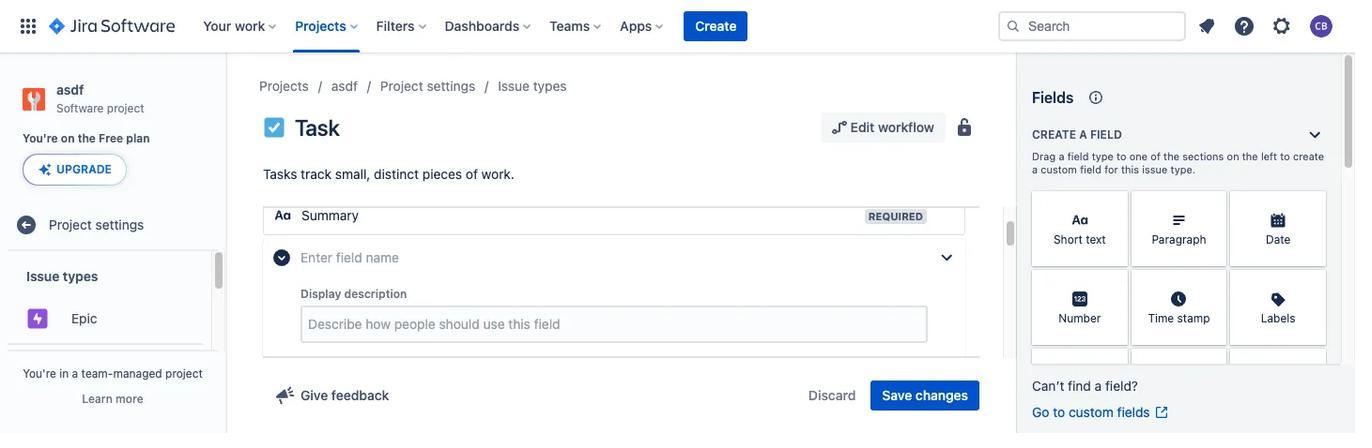 Task type: describe. For each thing, give the bounding box(es) containing it.
discard button
[[797, 381, 867, 411]]

number
[[1059, 312, 1101, 326]]

1 horizontal spatial project
[[165, 367, 203, 381]]

more information image for paragraph
[[1202, 193, 1225, 216]]

more information image for date
[[1301, 193, 1324, 216]]

go
[[1032, 405, 1049, 421]]

create
[[1293, 150, 1324, 162]]

your profile and settings image
[[1310, 15, 1333, 38]]

2 horizontal spatial more information image
[[1301, 351, 1324, 374]]

0 horizontal spatial project settings
[[49, 217, 144, 233]]

plan
[[126, 132, 150, 146]]

discard
[[808, 388, 856, 404]]

you're for you're on the free plan
[[23, 132, 58, 146]]

display description
[[300, 287, 407, 301]]

settings image
[[1271, 15, 1293, 38]]

help image
[[1233, 15, 1256, 38]]

create button
[[684, 11, 748, 41]]

give feedback button
[[263, 381, 400, 411]]

a right in
[[72, 367, 78, 381]]

issue types for group containing issue types
[[26, 268, 98, 284]]

learn more
[[82, 393, 143, 407]]

2 horizontal spatial to
[[1280, 150, 1290, 162]]

group containing issue types
[[8, 252, 204, 434]]

track
[[301, 166, 331, 182]]

sections
[[1182, 150, 1224, 162]]

save changes
[[882, 388, 968, 404]]

task
[[295, 115, 340, 141]]

save
[[882, 388, 912, 404]]

learn
[[82, 393, 113, 407]]

epic link
[[8, 301, 204, 338]]

1 horizontal spatial settings
[[427, 78, 475, 94]]

summary
[[301, 208, 359, 223]]

give feedback
[[300, 388, 389, 404]]

0 horizontal spatial the
[[78, 132, 96, 146]]

go to custom fields link
[[1032, 404, 1169, 423]]

you're for you're in a team-managed project
[[23, 367, 56, 381]]

a down more information about the fields icon
[[1079, 128, 1087, 142]]

1 horizontal spatial the
[[1164, 150, 1179, 162]]

issue for issue types link
[[498, 78, 530, 94]]

can't find a field?
[[1032, 378, 1138, 394]]

issue types for issue types link
[[498, 78, 567, 94]]

changes
[[915, 388, 968, 404]]

more information image for short text
[[1103, 193, 1126, 216]]

2 vertical spatial field
[[1080, 163, 1101, 176]]

find
[[1068, 378, 1091, 394]]

1 vertical spatial project settings link
[[8, 207, 218, 244]]

tasks track small, distinct pieces of work.
[[263, 166, 514, 182]]

0 vertical spatial project settings
[[380, 78, 475, 94]]

display
[[300, 287, 341, 301]]

1 vertical spatial settings
[[95, 217, 144, 233]]

of inside drag a field type to one of the sections on the left to create a custom field for this issue type.
[[1151, 150, 1161, 162]]

issue types link
[[498, 75, 567, 98]]

labels
[[1261, 312, 1296, 326]]

issue type icon image
[[263, 116, 285, 139]]

1 horizontal spatial project
[[380, 78, 423, 94]]

pieces
[[422, 166, 462, 182]]

projects
[[259, 78, 309, 94]]

upgrade
[[56, 163, 112, 177]]

asdf for asdf
[[331, 78, 358, 94]]

custom inside drag a field type to one of the sections on the left to create a custom field for this issue type.
[[1041, 163, 1077, 176]]

date
[[1266, 233, 1291, 247]]

options
[[300, 359, 344, 373]]

more information image for number
[[1103, 272, 1126, 295]]

epic
[[71, 311, 97, 327]]

1 vertical spatial of
[[466, 166, 478, 182]]

give
[[300, 388, 328, 404]]

required
[[868, 210, 923, 223]]

projects link
[[259, 75, 309, 98]]

1 horizontal spatial to
[[1117, 150, 1126, 162]]

types for group containing issue types
[[63, 268, 98, 284]]

can't
[[1032, 378, 1064, 394]]

edit
[[850, 119, 875, 135]]

save changes button
[[871, 381, 979, 411]]



Task type: locate. For each thing, give the bounding box(es) containing it.
custom down drag
[[1041, 163, 1077, 176]]

project settings link down upgrade
[[8, 207, 218, 244]]

1 vertical spatial issue
[[26, 268, 59, 284]]

in
[[59, 367, 69, 381]]

create inside create button
[[695, 18, 737, 34]]

asdf inside asdf software project
[[56, 82, 84, 98]]

0 vertical spatial issue
[[498, 78, 530, 94]]

no restrictions image
[[953, 116, 976, 139]]

edit workflow
[[850, 119, 934, 135]]

issue
[[498, 78, 530, 94], [26, 268, 59, 284]]

project
[[107, 101, 144, 115], [165, 367, 203, 381]]

0 horizontal spatial issue
[[26, 268, 59, 284]]

this
[[1121, 163, 1139, 176]]

on inside drag a field type to one of the sections on the left to create a custom field for this issue type.
[[1227, 150, 1239, 162]]

free
[[99, 132, 123, 146]]

more information image
[[1301, 193, 1324, 216], [1103, 272, 1126, 295], [1202, 272, 1225, 295], [1301, 272, 1324, 295], [1103, 351, 1126, 374], [1202, 351, 1225, 374]]

1 vertical spatial on
[[1227, 150, 1239, 162]]

project
[[380, 78, 423, 94], [49, 217, 92, 233]]

0 vertical spatial field
[[1090, 128, 1122, 142]]

1 horizontal spatial on
[[1227, 150, 1239, 162]]

primary element
[[11, 0, 998, 53]]

team-
[[81, 367, 113, 381]]

distinct
[[374, 166, 419, 182]]

0 vertical spatial settings
[[427, 78, 475, 94]]

one
[[1129, 150, 1148, 162]]

text
[[1086, 233, 1106, 247]]

to
[[1117, 150, 1126, 162], [1280, 150, 1290, 162], [1053, 405, 1065, 421]]

to inside go to custom fields link
[[1053, 405, 1065, 421]]

0 vertical spatial project
[[107, 101, 144, 115]]

project right 'managed'
[[165, 367, 203, 381]]

0 horizontal spatial of
[[466, 166, 478, 182]]

description
[[344, 287, 407, 301]]

0 vertical spatial issue types
[[498, 78, 567, 94]]

project right asdf link
[[380, 78, 423, 94]]

to right go
[[1053, 405, 1065, 421]]

create a field
[[1032, 128, 1122, 142]]

2 you're from the top
[[23, 367, 56, 381]]

you're up upgrade button
[[23, 132, 58, 146]]

fields
[[1032, 89, 1074, 106]]

types for issue types link
[[533, 78, 567, 94]]

1 horizontal spatial issue
[[498, 78, 530, 94]]

1 horizontal spatial issue types
[[498, 78, 567, 94]]

more information image for time stamp
[[1202, 272, 1225, 295]]

edit workflow button
[[820, 113, 946, 143]]

more
[[116, 393, 143, 407]]

types up epic at the bottom left of the page
[[63, 268, 98, 284]]

time
[[1148, 312, 1174, 326]]

1 vertical spatial issue types
[[26, 268, 98, 284]]

field?
[[1105, 378, 1138, 394]]

notifications image
[[1195, 15, 1218, 38]]

1 vertical spatial field
[[1067, 150, 1089, 162]]

1 vertical spatial types
[[63, 268, 98, 284]]

type
[[1092, 150, 1114, 162]]

the left left
[[1242, 150, 1258, 162]]

stamp
[[1177, 312, 1210, 326]]

issue down primary element at top
[[498, 78, 530, 94]]

project inside asdf software project
[[107, 101, 144, 115]]

you're
[[23, 132, 58, 146], [23, 367, 56, 381]]

to right left
[[1280, 150, 1290, 162]]

a
[[1079, 128, 1087, 142], [1059, 150, 1064, 162], [1032, 163, 1038, 176], [72, 367, 78, 381], [1095, 378, 1102, 394]]

project down upgrade button
[[49, 217, 92, 233]]

the
[[78, 132, 96, 146], [1164, 150, 1179, 162], [1242, 150, 1258, 162]]

workflow
[[878, 119, 934, 135]]

you're left in
[[23, 367, 56, 381]]

more information image
[[1103, 193, 1126, 216], [1202, 193, 1225, 216], [1301, 351, 1324, 374]]

learn more button
[[82, 393, 143, 408]]

time stamp
[[1148, 312, 1210, 326]]

left
[[1261, 150, 1277, 162]]

0 horizontal spatial settings
[[95, 217, 144, 233]]

a right find
[[1095, 378, 1102, 394]]

appswitcher icon image
[[17, 15, 39, 38]]

asdf software project
[[56, 82, 144, 115]]

1 vertical spatial create
[[1032, 128, 1076, 142]]

issue inside group
[[26, 268, 59, 284]]

2 horizontal spatial the
[[1242, 150, 1258, 162]]

1 horizontal spatial project settings
[[380, 78, 475, 94]]

project settings link right asdf link
[[380, 75, 475, 98]]

types
[[533, 78, 567, 94], [63, 268, 98, 284]]

field for create
[[1090, 128, 1122, 142]]

0 vertical spatial project
[[380, 78, 423, 94]]

0 horizontal spatial asdf
[[56, 82, 84, 98]]

project up plan
[[107, 101, 144, 115]]

the up type.
[[1164, 150, 1179, 162]]

1 vertical spatial you're
[[23, 367, 56, 381]]

0 vertical spatial on
[[61, 132, 75, 146]]

issue
[[1142, 163, 1168, 176]]

create for create
[[695, 18, 737, 34]]

1 vertical spatial custom
[[1069, 405, 1113, 421]]

short text
[[1054, 233, 1106, 247]]

jira software image
[[49, 15, 175, 38], [49, 15, 175, 38]]

Display description field
[[302, 308, 926, 342]]

field for drag
[[1067, 150, 1089, 162]]

1 vertical spatial project
[[165, 367, 203, 381]]

0 vertical spatial types
[[533, 78, 567, 94]]

project settings
[[380, 78, 475, 94], [49, 217, 144, 233]]

0 horizontal spatial on
[[61, 132, 75, 146]]

on up upgrade button
[[61, 132, 75, 146]]

1 you're from the top
[[23, 132, 58, 146]]

custom
[[1041, 163, 1077, 176], [1069, 405, 1113, 421]]

asdf up the software on the top left of page
[[56, 82, 84, 98]]

create banner
[[0, 0, 1355, 53]]

1 horizontal spatial project settings link
[[380, 75, 475, 98]]

on
[[61, 132, 75, 146], [1227, 150, 1239, 162]]

go to custom fields
[[1032, 405, 1150, 421]]

small,
[[335, 166, 370, 182]]

issue types inside group
[[26, 268, 98, 284]]

more information about the fields image
[[1085, 86, 1107, 109]]

asdf
[[331, 78, 358, 94], [56, 82, 84, 98]]

0 horizontal spatial issue types
[[26, 268, 98, 284]]

short
[[1054, 233, 1083, 247]]

drag a field type to one of the sections on the left to create a custom field for this issue type.
[[1032, 150, 1324, 176]]

0 horizontal spatial project
[[49, 217, 92, 233]]

types down primary element at top
[[533, 78, 567, 94]]

settings
[[427, 78, 475, 94], [95, 217, 144, 233]]

fields
[[1117, 405, 1150, 421]]

on right sections
[[1227, 150, 1239, 162]]

issue for group containing issue types
[[26, 268, 59, 284]]

1 horizontal spatial create
[[1032, 128, 1076, 142]]

Enter field name field
[[300, 247, 928, 270]]

asdf up task
[[331, 78, 358, 94]]

asdf link
[[331, 75, 358, 98]]

1 horizontal spatial asdf
[[331, 78, 358, 94]]

0 horizontal spatial to
[[1053, 405, 1065, 421]]

of
[[1151, 150, 1161, 162], [466, 166, 478, 182]]

managed
[[113, 367, 162, 381]]

1 group from the top
[[8, 252, 204, 434]]

of left work.
[[466, 166, 478, 182]]

asdf for asdf software project
[[56, 82, 84, 98]]

types inside group
[[63, 268, 98, 284]]

create for create a field
[[1032, 128, 1076, 142]]

group
[[8, 252, 204, 434], [8, 344, 204, 395]]

of up the issue
[[1151, 150, 1161, 162]]

close field configuration image
[[935, 247, 958, 270]]

settings down upgrade
[[95, 217, 144, 233]]

field
[[1090, 128, 1122, 142], [1067, 150, 1089, 162], [1080, 163, 1101, 176]]

more information image for labels
[[1301, 272, 1324, 295]]

0 vertical spatial create
[[695, 18, 737, 34]]

tasks
[[263, 166, 297, 182]]

1 vertical spatial project
[[49, 217, 92, 233]]

you're on the free plan
[[23, 132, 150, 146]]

0 horizontal spatial more information image
[[1103, 193, 1126, 216]]

project settings link
[[380, 75, 475, 98], [8, 207, 218, 244]]

0 horizontal spatial project
[[107, 101, 144, 115]]

issue types
[[498, 78, 567, 94], [26, 268, 98, 284]]

issue types up epic at the bottom left of the page
[[26, 268, 98, 284]]

custom down can't find a field?
[[1069, 405, 1113, 421]]

0 vertical spatial custom
[[1041, 163, 1077, 176]]

paragraph
[[1152, 233, 1206, 247]]

feedback
[[331, 388, 389, 404]]

work.
[[481, 166, 514, 182]]

Search field
[[998, 11, 1186, 41]]

issue up epic link
[[26, 268, 59, 284]]

this link will be opened in a new tab image
[[1154, 406, 1169, 421]]

0 vertical spatial project settings link
[[380, 75, 475, 98]]

field up type at the right
[[1090, 128, 1122, 142]]

field down create a field
[[1067, 150, 1089, 162]]

the left the free
[[78, 132, 96, 146]]

1 horizontal spatial types
[[533, 78, 567, 94]]

1 horizontal spatial of
[[1151, 150, 1161, 162]]

field down type at the right
[[1080, 163, 1101, 176]]

issue types down primary element at top
[[498, 78, 567, 94]]

a down drag
[[1032, 163, 1038, 176]]

software
[[56, 101, 104, 115]]

a right drag
[[1059, 150, 1064, 162]]

2 group from the top
[[8, 344, 204, 395]]

project settings right asdf link
[[380, 78, 475, 94]]

settings down primary element at top
[[427, 78, 475, 94]]

0 vertical spatial you're
[[23, 132, 58, 146]]

create
[[695, 18, 737, 34], [1032, 128, 1076, 142]]

0 horizontal spatial types
[[63, 268, 98, 284]]

project settings down upgrade
[[49, 217, 144, 233]]

type.
[[1171, 163, 1196, 176]]

0 vertical spatial of
[[1151, 150, 1161, 162]]

1 horizontal spatial more information image
[[1202, 193, 1225, 216]]

drag
[[1032, 150, 1056, 162]]

for
[[1104, 163, 1118, 176]]

1 vertical spatial project settings
[[49, 217, 144, 233]]

0 horizontal spatial create
[[695, 18, 737, 34]]

to up this
[[1117, 150, 1126, 162]]

search image
[[1006, 19, 1021, 34]]

you're in a team-managed project
[[23, 367, 203, 381]]

upgrade button
[[23, 155, 126, 185]]

0 horizontal spatial project settings link
[[8, 207, 218, 244]]



Task type: vqa. For each thing, say whether or not it's contained in the screenshot.
Create corresponding to Create a field
yes



